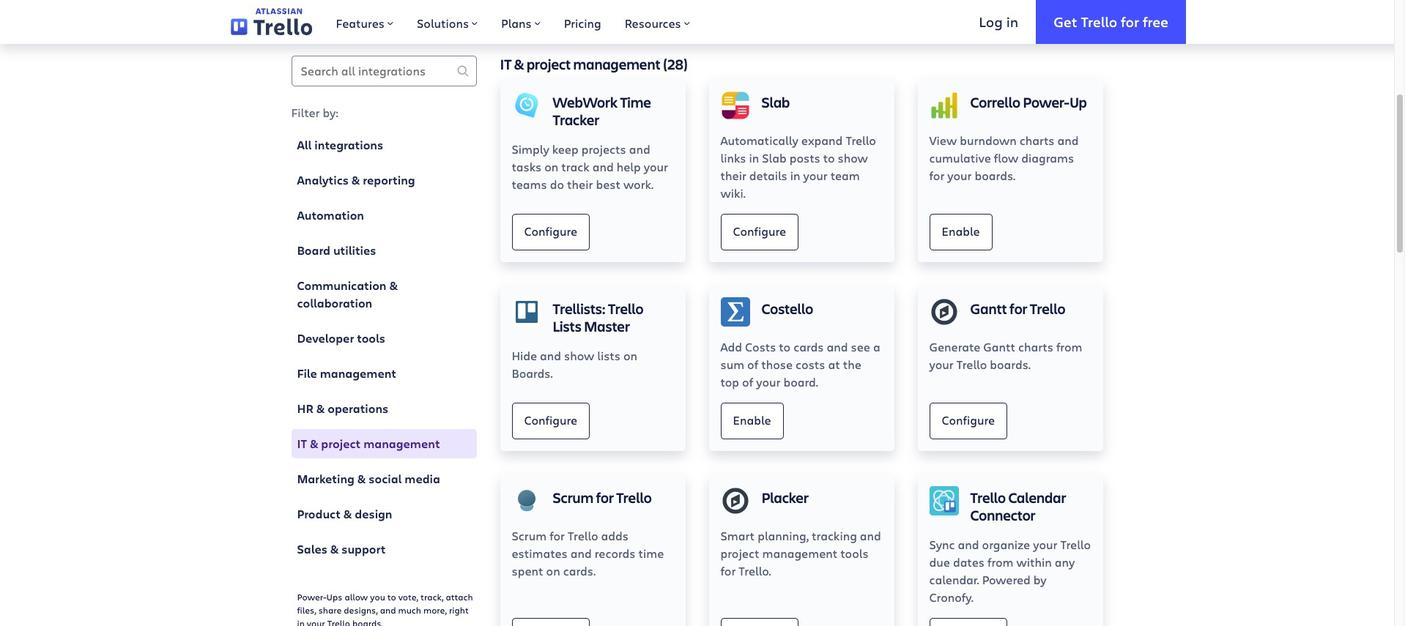 Task type: describe. For each thing, give the bounding box(es) containing it.
calendar
[[1009, 488, 1067, 508]]

configure link for gantt for trello
[[930, 403, 1008, 440]]

on inside simply keep projects and tasks on track and help your teams do their best work.
[[545, 159, 559, 174]]

0 vertical spatial tools
[[357, 331, 386, 347]]

hr & operations
[[297, 401, 389, 417]]

& for it & project management
[[310, 436, 318, 452]]

charts for power-
[[1020, 133, 1055, 148]]

plans button
[[490, 0, 552, 44]]

file management
[[297, 366, 397, 382]]

hide
[[512, 348, 537, 364]]

product
[[297, 506, 341, 523]]

scrum for scrum for trello adds estimates and records time spent on cards.
[[512, 528, 547, 544]]

1 vertical spatial of
[[743, 375, 754, 390]]

gantt inside generate gantt charts from your trello boards.
[[984, 339, 1016, 355]]

simply keep projects and tasks on track and help your teams do their best work.
[[512, 141, 668, 192]]

organize
[[983, 537, 1031, 553]]

design
[[355, 506, 393, 523]]

marketing & social media link
[[291, 465, 477, 494]]

time
[[620, 92, 652, 112]]

cards.
[[563, 564, 596, 579]]

diagrams
[[1022, 150, 1075, 166]]

those
[[762, 357, 793, 372]]

view
[[930, 133, 957, 148]]

time
[[639, 546, 664, 561]]

the
[[843, 357, 862, 372]]

for inside get trello for free link
[[1121, 12, 1140, 30]]

& for marketing & social media
[[358, 471, 366, 487]]

in down posts
[[791, 168, 801, 183]]

0 vertical spatial slab
[[762, 92, 790, 112]]

trello inside scrum for trello adds estimates and records time spent on cards.
[[568, 528, 599, 544]]

enable link for corrello power-up
[[930, 214, 993, 251]]

it & project management
[[297, 436, 440, 452]]

webwork time tracker
[[553, 92, 652, 130]]

features button
[[324, 0, 405, 44]]

burndown
[[960, 133, 1017, 148]]

automatically
[[721, 133, 799, 148]]

for inside view burndown charts and cumulative flow diagrams for your boards.
[[930, 168, 945, 183]]

tracking
[[812, 528, 857, 544]]

team
[[831, 168, 860, 183]]

it & project management 28
[[500, 54, 684, 74]]

filter by:
[[291, 105, 339, 120]]

from inside generate gantt charts from your trello boards.
[[1057, 339, 1083, 355]]

lists
[[553, 317, 582, 336]]

boards. inside generate gantt charts from your trello boards.
[[990, 357, 1031, 372]]

vote,
[[399, 591, 419, 603]]

and inside the hide and show lists on boards.
[[540, 348, 561, 364]]

smart planning, tracking and project management tools for trello.
[[721, 528, 882, 579]]

best
[[596, 177, 621, 192]]

calendar.
[[930, 572, 980, 588]]

board
[[297, 243, 331, 259]]

enable link for costello
[[721, 403, 784, 440]]

attach
[[446, 591, 473, 603]]

your inside generate gantt charts from your trello boards.
[[930, 357, 954, 372]]

your inside sync and organize your trello due dates from within any calendar. powered by cronofy.
[[1034, 537, 1058, 553]]

project for it & project management
[[321, 436, 361, 452]]

and inside smart planning, tracking and project management tools for trello.
[[860, 528, 882, 544]]

file
[[297, 366, 317, 382]]

power-ups allow you to vote, track, attach files, share designs, and much more, right in your trello boards.
[[297, 591, 473, 627]]

show inside automatically expand trello links in slab posts to show their details in your team wiki.
[[838, 150, 868, 166]]

posts
[[790, 150, 821, 166]]

add
[[721, 339, 743, 355]]

pricing link
[[552, 0, 613, 44]]

your inside add costs to cards and see a sum of those costs at the top of your board.
[[757, 375, 781, 390]]

configure link for webwork time tracker
[[512, 214, 590, 251]]

links
[[721, 150, 746, 166]]

0 vertical spatial power-
[[1023, 92, 1070, 112]]

management up time
[[574, 54, 661, 74]]

track
[[562, 159, 590, 174]]

master
[[584, 317, 630, 336]]

plans
[[501, 15, 532, 31]]

in down automatically
[[749, 150, 760, 166]]

for inside smart planning, tracking and project management tools for trello.
[[721, 564, 736, 579]]

collaboration
[[297, 295, 373, 312]]

for inside scrum for trello adds estimates and records time spent on cards.
[[550, 528, 565, 544]]

sales & support
[[297, 542, 386, 558]]

spent
[[512, 564, 544, 579]]

adds
[[601, 528, 629, 544]]

& for communication & collaboration
[[389, 278, 398, 294]]

and inside add costs to cards and see a sum of those costs at the top of your board.
[[827, 339, 848, 355]]

enable for costello
[[733, 413, 771, 428]]

teams
[[512, 177, 547, 192]]

powered
[[983, 572, 1031, 588]]

trellists: trello lists master
[[553, 299, 644, 336]]

power- inside power-ups allow you to vote, track, attach files, share designs, and much more, right in your trello boards.
[[297, 591, 327, 603]]

automatically expand trello links in slab posts to show their details in your team wiki.
[[721, 133, 877, 201]]

& for product & design
[[344, 506, 352, 523]]

boards.
[[512, 366, 553, 381]]

smart
[[721, 528, 755, 544]]

work.
[[624, 177, 654, 192]]

trello up adds
[[617, 488, 652, 508]]

it & project management link
[[291, 430, 477, 459]]

trello inside power-ups allow you to vote, track, attach files, share designs, and much more, right in your trello boards.
[[327, 618, 350, 627]]

file management link
[[291, 359, 477, 388]]

on inside scrum for trello adds estimates and records time spent on cards.
[[546, 564, 560, 579]]

expand
[[802, 133, 843, 148]]

simply
[[512, 141, 550, 157]]

within
[[1017, 555, 1052, 570]]

product & design
[[297, 506, 393, 523]]

a
[[874, 339, 881, 355]]

trello.
[[739, 564, 772, 579]]

your inside automatically expand trello links in slab posts to show their details in your team wiki.
[[804, 168, 828, 183]]

analytics & reporting link
[[291, 166, 477, 195]]

cumulative
[[930, 150, 992, 166]]

scrum for trello
[[553, 488, 652, 508]]

trello inside automatically expand trello links in slab posts to show their details in your team wiki.
[[846, 133, 877, 148]]

product & design link
[[291, 500, 477, 529]]

by
[[1034, 572, 1047, 588]]

project for it & project management 28
[[527, 54, 571, 74]]

log
[[979, 12, 1003, 30]]

sync
[[930, 537, 955, 553]]

to inside automatically expand trello links in slab posts to show their details in your team wiki.
[[824, 150, 835, 166]]

placker
[[762, 488, 809, 508]]

sales
[[297, 542, 328, 558]]

sync and organize your trello due dates from within any calendar. powered by cronofy.
[[930, 537, 1091, 605]]

generate gantt charts from your trello boards.
[[930, 339, 1083, 372]]

trellists:
[[553, 299, 606, 319]]

0 vertical spatial gantt
[[971, 299, 1008, 319]]

show inside the hide and show lists on boards.
[[564, 348, 595, 364]]



Task type: locate. For each thing, give the bounding box(es) containing it.
support
[[342, 542, 386, 558]]

& right "analytics"
[[352, 172, 360, 188]]

1 vertical spatial it
[[297, 436, 307, 452]]

your inside view burndown charts and cumulative flow diagrams for your boards.
[[948, 168, 972, 183]]

0 vertical spatial it
[[500, 54, 512, 74]]

to up those at the right bottom of page
[[779, 339, 791, 355]]

it down hr
[[297, 436, 307, 452]]

1 horizontal spatial project
[[527, 54, 571, 74]]

charts up diagrams at the right of page
[[1020, 133, 1055, 148]]

developer tools
[[297, 331, 386, 347]]

communication
[[297, 278, 387, 294]]

0 horizontal spatial project
[[321, 436, 361, 452]]

for up adds
[[596, 488, 614, 508]]

Search all integrations search field
[[291, 56, 477, 86]]

charts inside view burndown charts and cumulative flow diagrams for your boards.
[[1020, 133, 1055, 148]]

boards. inside view burndown charts and cumulative flow diagrams for your boards.
[[975, 168, 1016, 183]]

your down 'generate'
[[930, 357, 954, 372]]

reporting
[[363, 172, 415, 188]]

1 horizontal spatial their
[[721, 168, 747, 183]]

power- up files,
[[297, 591, 327, 603]]

from inside sync and organize your trello due dates from within any calendar. powered by cronofy.
[[988, 555, 1014, 570]]

analytics
[[297, 172, 349, 188]]

trello
[[1081, 12, 1118, 30], [846, 133, 877, 148], [608, 299, 644, 319], [1030, 299, 1066, 319], [957, 357, 987, 372], [617, 488, 652, 508], [971, 488, 1006, 508], [568, 528, 599, 544], [1061, 537, 1091, 553], [327, 618, 350, 627]]

configure link for trellists: trello lists master
[[512, 403, 590, 440]]

to down expand
[[824, 150, 835, 166]]

1 vertical spatial tools
[[841, 546, 869, 561]]

communication & collaboration
[[297, 278, 398, 312]]

show left lists
[[564, 348, 595, 364]]

slab inside automatically expand trello links in slab posts to show their details in your team wiki.
[[762, 150, 787, 166]]

trello right trellists: at the left of the page
[[608, 299, 644, 319]]

cronofy.
[[930, 590, 974, 605]]

and down you
[[380, 605, 396, 616]]

costs
[[745, 339, 776, 355]]

trello inside get trello for free link
[[1081, 12, 1118, 30]]

and down projects
[[593, 159, 614, 174]]

your up within
[[1034, 537, 1058, 553]]

and up the 'cards.'
[[571, 546, 592, 561]]

of down the costs
[[748, 357, 759, 372]]

tools down tracking on the right of page
[[841, 546, 869, 561]]

project down hr & operations
[[321, 436, 361, 452]]

scrum up estimates
[[512, 528, 547, 544]]

get trello for free
[[1054, 12, 1169, 30]]

& right sales
[[330, 542, 339, 558]]

trello down 'generate'
[[957, 357, 987, 372]]

scrum for scrum for trello
[[553, 488, 594, 508]]

0 horizontal spatial show
[[564, 348, 595, 364]]

on up do
[[545, 159, 559, 174]]

to inside power-ups allow you to vote, track, attach files, share designs, and much more, right in your trello boards.
[[388, 591, 396, 603]]

2 vertical spatial boards.
[[352, 618, 383, 627]]

1 vertical spatial project
[[321, 436, 361, 452]]

all
[[297, 137, 312, 153]]

and up at
[[827, 339, 848, 355]]

boards. down flow
[[975, 168, 1016, 183]]

gantt up generate gantt charts from your trello boards.
[[971, 299, 1008, 319]]

records
[[595, 546, 636, 561]]

and inside scrum for trello adds estimates and records time spent on cards.
[[571, 546, 592, 561]]

it
[[500, 54, 512, 74], [297, 436, 307, 452]]

& for hr & operations
[[316, 401, 325, 417]]

log in link
[[962, 0, 1036, 44]]

communication & collaboration link
[[291, 271, 477, 318]]

& inside the communication & collaboration
[[389, 278, 398, 294]]

trello left calendar
[[971, 488, 1006, 508]]

view burndown charts and cumulative flow diagrams for your boards.
[[930, 133, 1079, 183]]

project down smart
[[721, 546, 760, 561]]

gantt down the gantt for trello
[[984, 339, 1016, 355]]

and inside view burndown charts and cumulative flow diagrams for your boards.
[[1058, 133, 1079, 148]]

tools inside smart planning, tracking and project management tools for trello.
[[841, 546, 869, 561]]

show up team
[[838, 150, 868, 166]]

1 horizontal spatial to
[[779, 339, 791, 355]]

0 horizontal spatial enable link
[[721, 403, 784, 440]]

1 horizontal spatial enable link
[[930, 214, 993, 251]]

1 horizontal spatial tools
[[841, 546, 869, 561]]

0 horizontal spatial it
[[297, 436, 307, 452]]

1 vertical spatial to
[[779, 339, 791, 355]]

scrum
[[553, 488, 594, 508], [512, 528, 547, 544]]

0 horizontal spatial to
[[388, 591, 396, 603]]

1 vertical spatial enable
[[733, 413, 771, 428]]

on inside the hide and show lists on boards.
[[624, 348, 638, 364]]

trello down share
[[327, 618, 350, 627]]

top
[[721, 375, 740, 390]]

0 vertical spatial to
[[824, 150, 835, 166]]

trello inside trellists: trello lists master
[[608, 299, 644, 319]]

it down plans
[[500, 54, 512, 74]]

and right tracking on the right of page
[[860, 528, 882, 544]]

power-
[[1023, 92, 1070, 112], [297, 591, 327, 603]]

0 vertical spatial enable
[[942, 224, 980, 239]]

operations
[[328, 401, 389, 417]]

management inside smart planning, tracking and project management tools for trello.
[[763, 546, 838, 561]]

and up diagrams at the right of page
[[1058, 133, 1079, 148]]

1 vertical spatial boards.
[[990, 357, 1031, 372]]

1 horizontal spatial scrum
[[553, 488, 594, 508]]

0 vertical spatial on
[[545, 159, 559, 174]]

management
[[574, 54, 661, 74], [320, 366, 397, 382], [364, 436, 440, 452], [763, 546, 838, 561]]

2 horizontal spatial project
[[721, 546, 760, 561]]

resources
[[625, 15, 681, 31]]

trello inside trello calendar connector
[[971, 488, 1006, 508]]

1 horizontal spatial show
[[838, 150, 868, 166]]

slab up "details"
[[762, 150, 787, 166]]

details
[[750, 168, 788, 183]]

filter
[[291, 105, 320, 120]]

configure for gantt for trello
[[942, 413, 995, 428]]

ups
[[327, 591, 343, 603]]

project
[[527, 54, 571, 74], [321, 436, 361, 452], [721, 546, 760, 561]]

your down 'cumulative'
[[948, 168, 972, 183]]

project inside smart planning, tracking and project management tools for trello.
[[721, 546, 760, 561]]

costello
[[762, 299, 814, 319]]

charts for for
[[1019, 339, 1054, 355]]

& left social
[[358, 471, 366, 487]]

1 vertical spatial slab
[[762, 150, 787, 166]]

0 horizontal spatial from
[[988, 555, 1014, 570]]

0 horizontal spatial their
[[567, 177, 593, 192]]

trello up any
[[1061, 537, 1091, 553]]

0 vertical spatial from
[[1057, 339, 1083, 355]]

trello up team
[[846, 133, 877, 148]]

management down planning,
[[763, 546, 838, 561]]

tracker
[[553, 110, 600, 130]]

tasks
[[512, 159, 542, 174]]

configure for webwork time tracker
[[524, 224, 578, 239]]

for up generate gantt charts from your trello boards.
[[1010, 299, 1028, 319]]

enable link
[[930, 214, 993, 251], [721, 403, 784, 440]]

see
[[851, 339, 871, 355]]

0 vertical spatial boards.
[[975, 168, 1016, 183]]

free
[[1143, 12, 1169, 30]]

for up estimates
[[550, 528, 565, 544]]

1 vertical spatial enable link
[[721, 403, 784, 440]]

charts inside generate gantt charts from your trello boards.
[[1019, 339, 1054, 355]]

trello up generate gantt charts from your trello boards.
[[1030, 299, 1066, 319]]

hr & operations link
[[291, 394, 477, 424]]

all integrations
[[297, 137, 383, 153]]

from down the gantt for trello
[[1057, 339, 1083, 355]]

0 vertical spatial project
[[527, 54, 571, 74]]

your down posts
[[804, 168, 828, 183]]

tools up file management link
[[357, 331, 386, 347]]

to
[[824, 150, 835, 166], [779, 339, 791, 355], [388, 591, 396, 603]]

their down links at the right of the page
[[721, 168, 747, 183]]

gantt for trello
[[971, 299, 1066, 319]]

webwork
[[553, 92, 618, 112]]

it for it & project management 28
[[500, 54, 512, 74]]

& for it & project management 28
[[514, 54, 525, 74]]

integrations
[[315, 137, 383, 153]]

configure for slab
[[733, 224, 787, 239]]

& for analytics & reporting
[[352, 172, 360, 188]]

boards.
[[975, 168, 1016, 183], [990, 357, 1031, 372], [352, 618, 383, 627]]

and up boards.
[[540, 348, 561, 364]]

configure link
[[512, 214, 590, 251], [721, 214, 799, 251], [512, 403, 590, 440], [930, 403, 1008, 440]]

solutions button
[[405, 0, 490, 44]]

files,
[[297, 605, 316, 616]]

1 horizontal spatial from
[[1057, 339, 1083, 355]]

utilities
[[333, 243, 376, 259]]

project down plans 'dropdown button'
[[527, 54, 571, 74]]

their inside automatically expand trello links in slab posts to show their details in your team wiki.
[[721, 168, 747, 183]]

generate
[[930, 339, 981, 355]]

boards. inside power-ups allow you to vote, track, attach files, share designs, and much more, right in your trello boards.
[[352, 618, 383, 627]]

from down organize
[[988, 555, 1014, 570]]

by:
[[323, 105, 339, 120]]

trello inside generate gantt charts from your trello boards.
[[957, 357, 987, 372]]

costs
[[796, 357, 826, 372]]

analytics & reporting
[[297, 172, 415, 188]]

it for it & project management
[[297, 436, 307, 452]]

power- right corrello
[[1023, 92, 1070, 112]]

trello calendar connector
[[971, 488, 1067, 526]]

get trello for free link
[[1036, 0, 1187, 44]]

& inside 'link'
[[358, 471, 366, 487]]

in down files,
[[297, 618, 305, 627]]

scrum inside scrum for trello adds estimates and records time spent on cards.
[[512, 528, 547, 544]]

1 horizontal spatial enable
[[942, 224, 980, 239]]

more,
[[424, 605, 447, 616]]

sales & support link
[[291, 535, 477, 564]]

and inside power-ups allow you to vote, track, attach files, share designs, and much more, right in your trello boards.
[[380, 605, 396, 616]]

dates
[[953, 555, 985, 570]]

any
[[1055, 555, 1076, 570]]

on right lists
[[624, 348, 638, 364]]

for left free
[[1121, 12, 1140, 30]]

all integrations link
[[291, 130, 477, 160]]

2 vertical spatial on
[[546, 564, 560, 579]]

1 horizontal spatial power-
[[1023, 92, 1070, 112]]

to inside add costs to cards and see a sum of those costs at the top of your board.
[[779, 339, 791, 355]]

configure link for slab
[[721, 214, 799, 251]]

charts down the gantt for trello
[[1019, 339, 1054, 355]]

1 vertical spatial power-
[[297, 591, 327, 603]]

0 horizontal spatial scrum
[[512, 528, 547, 544]]

0 vertical spatial of
[[748, 357, 759, 372]]

0 vertical spatial scrum
[[553, 488, 594, 508]]

track,
[[421, 591, 444, 603]]

for left trello.
[[721, 564, 736, 579]]

solutions
[[417, 15, 469, 31]]

pricing
[[564, 15, 602, 31]]

of right top
[[743, 375, 754, 390]]

due
[[930, 555, 951, 570]]

and up the dates
[[958, 537, 980, 553]]

media
[[405, 471, 440, 487]]

allow
[[345, 591, 368, 603]]

1 vertical spatial gantt
[[984, 339, 1016, 355]]

for down 'cumulative'
[[930, 168, 945, 183]]

your inside power-ups allow you to vote, track, attach files, share designs, and much more, right in your trello boards.
[[307, 618, 325, 627]]

cards
[[794, 339, 824, 355]]

tools
[[357, 331, 386, 347], [841, 546, 869, 561]]

0 vertical spatial enable link
[[930, 214, 993, 251]]

trello inside sync and organize your trello due dates from within any calendar. powered by cronofy.
[[1061, 537, 1091, 553]]

& left design
[[344, 506, 352, 523]]

& for sales & support
[[330, 542, 339, 558]]

log in
[[979, 12, 1019, 30]]

much
[[398, 605, 421, 616]]

wiki.
[[721, 185, 746, 201]]

and inside sync and organize your trello due dates from within any calendar. powered by cronofy.
[[958, 537, 980, 553]]

management up the operations
[[320, 366, 397, 382]]

0 horizontal spatial power-
[[297, 591, 327, 603]]

management up social
[[364, 436, 440, 452]]

corrello
[[971, 92, 1021, 112]]

up
[[1070, 92, 1088, 112]]

hr
[[297, 401, 314, 417]]

1 vertical spatial from
[[988, 555, 1014, 570]]

1 vertical spatial charts
[[1019, 339, 1054, 355]]

and up help
[[629, 141, 651, 157]]

your inside simply keep projects and tasks on track and help your teams do their best work.
[[644, 159, 668, 174]]

on down estimates
[[546, 564, 560, 579]]

flow
[[994, 150, 1019, 166]]

boards. down the gantt for trello
[[990, 357, 1031, 372]]

1 vertical spatial on
[[624, 348, 638, 364]]

in right log
[[1007, 12, 1019, 30]]

0 vertical spatial charts
[[1020, 133, 1055, 148]]

your down those at the right bottom of page
[[757, 375, 781, 390]]

their down 'track'
[[567, 177, 593, 192]]

enable for corrello power-up
[[942, 224, 980, 239]]

slab
[[762, 92, 790, 112], [762, 150, 787, 166]]

your down files,
[[307, 618, 325, 627]]

atlassian trello image
[[231, 8, 313, 36]]

you
[[370, 591, 385, 603]]

in inside power-ups allow you to vote, track, attach files, share designs, and much more, right in your trello boards.
[[297, 618, 305, 627]]

slab up automatically
[[762, 92, 790, 112]]

& down board utilities link
[[389, 278, 398, 294]]

2 vertical spatial project
[[721, 546, 760, 561]]

resources button
[[613, 0, 702, 44]]

0 vertical spatial show
[[838, 150, 868, 166]]

corrello power-up
[[971, 92, 1088, 112]]

boards. down designs,
[[352, 618, 383, 627]]

their inside simply keep projects and tasks on track and help your teams do their best work.
[[567, 177, 593, 192]]

trello left adds
[[568, 528, 599, 544]]

2 horizontal spatial to
[[824, 150, 835, 166]]

configure for trellists: trello lists master
[[524, 413, 578, 428]]

1 horizontal spatial it
[[500, 54, 512, 74]]

0 horizontal spatial enable
[[733, 413, 771, 428]]

1 vertical spatial scrum
[[512, 528, 547, 544]]

scrum for trello adds estimates and records time spent on cards.
[[512, 528, 664, 579]]

trello right get at the top of the page
[[1081, 12, 1118, 30]]

charts
[[1020, 133, 1055, 148], [1019, 339, 1054, 355]]

0 horizontal spatial tools
[[357, 331, 386, 347]]

scrum up scrum for trello adds estimates and records time spent on cards.
[[553, 488, 594, 508]]

do
[[550, 177, 564, 192]]

automation link
[[291, 201, 477, 230]]

your up work.
[[644, 159, 668, 174]]

1 vertical spatial show
[[564, 348, 595, 364]]

2 vertical spatial to
[[388, 591, 396, 603]]

& right hr
[[316, 401, 325, 417]]

to right you
[[388, 591, 396, 603]]

& down plans
[[514, 54, 525, 74]]

& down hr
[[310, 436, 318, 452]]



Task type: vqa. For each thing, say whether or not it's contained in the screenshot.
the bottommost Enable Link
yes



